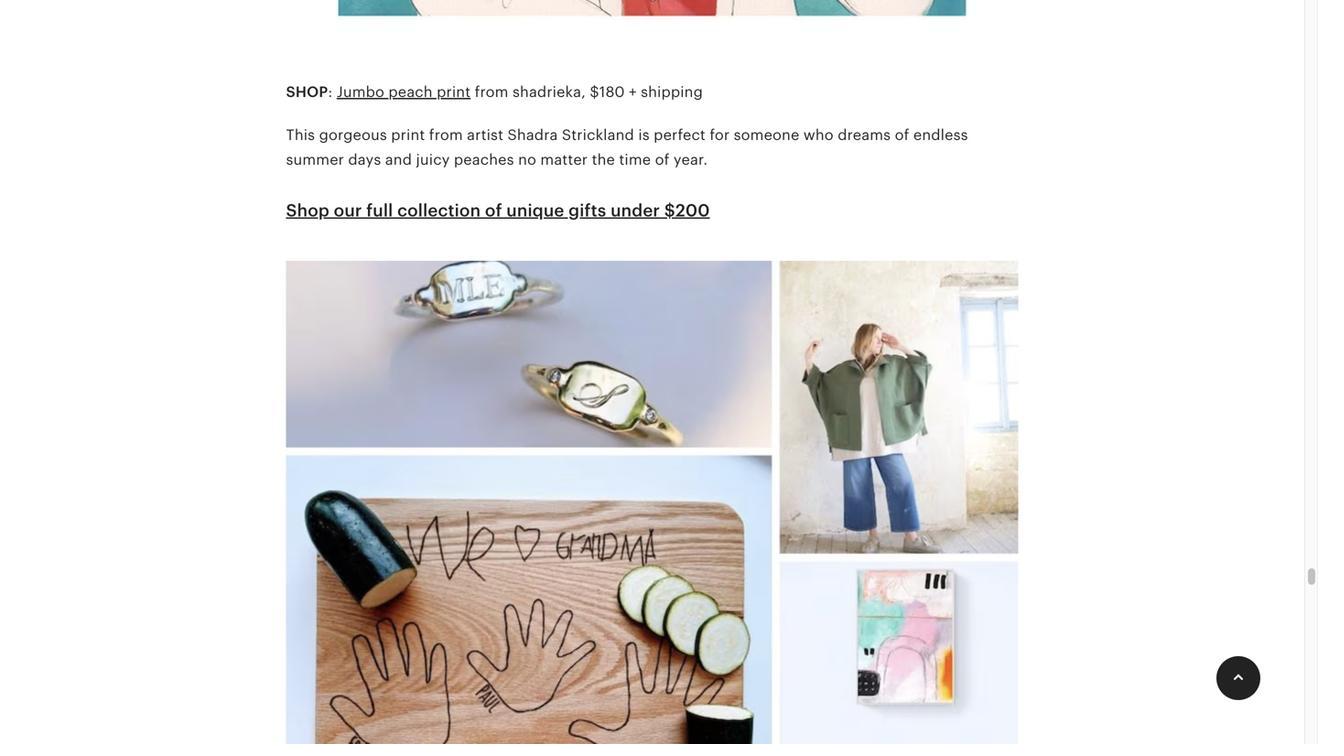 Task type: describe. For each thing, give the bounding box(es) containing it.
shadra
[[508, 127, 558, 143]]

+
[[629, 84, 637, 100]]

year.
[[674, 152, 708, 168]]

endless
[[914, 127, 968, 143]]

who
[[804, 127, 834, 143]]

collection
[[397, 201, 481, 220]]

:
[[328, 84, 333, 100]]

shop
[[286, 84, 328, 100]]

2 vertical spatial of
[[485, 201, 502, 220]]

perfect
[[654, 127, 706, 143]]

shop our full collection of unique gifts under $200
[[286, 201, 710, 220]]

matter
[[541, 152, 588, 168]]

our
[[334, 201, 362, 220]]

shipping
[[641, 84, 703, 100]]

1 horizontal spatial from
[[475, 84, 509, 100]]

shop our full collection of unique gifts under $200 link
[[286, 201, 710, 220]]

dreams
[[838, 127, 891, 143]]

$180
[[590, 84, 625, 100]]

peaches
[[454, 152, 514, 168]]

jumbo peach print on etsy. image
[[286, 0, 1019, 80]]



Task type: vqa. For each thing, say whether or not it's contained in the screenshot.
bottommost a
no



Task type: locate. For each thing, give the bounding box(es) containing it.
from
[[475, 84, 509, 100], [429, 127, 463, 143]]

1 vertical spatial print
[[391, 127, 425, 143]]

0 vertical spatial print
[[437, 84, 471, 100]]

$200
[[665, 201, 710, 220]]

print
[[437, 84, 471, 100], [391, 127, 425, 143]]

2 horizontal spatial of
[[895, 127, 910, 143]]

strickland
[[562, 127, 634, 143]]

shop
[[286, 201, 330, 220]]

under
[[611, 201, 660, 220]]

jumbo
[[337, 84, 385, 100]]

no
[[518, 152, 537, 168]]

1 vertical spatial of
[[655, 152, 670, 168]]

shadrieka,
[[513, 84, 586, 100]]

print right peach
[[437, 84, 471, 100]]

of left unique
[[485, 201, 502, 220]]

peach
[[389, 84, 433, 100]]

0 horizontal spatial of
[[485, 201, 502, 220]]

0 horizontal spatial from
[[429, 127, 463, 143]]

this
[[286, 127, 315, 143]]

from inside this gorgeous print from artist shadra strickland is perfect for someone who dreams of endless summer days and juicy peaches no matter the time of year.
[[429, 127, 463, 143]]

0 vertical spatial from
[[475, 84, 509, 100]]

and
[[385, 152, 412, 168]]

a collage of etsy gifts under $200. image
[[286, 249, 1019, 744]]

for
[[710, 127, 730, 143]]

of right dreams
[[895, 127, 910, 143]]

1 horizontal spatial of
[[655, 152, 670, 168]]

print inside this gorgeous print from artist shadra strickland is perfect for someone who dreams of endless summer days and juicy peaches no matter the time of year.
[[391, 127, 425, 143]]

0 horizontal spatial print
[[391, 127, 425, 143]]

summer
[[286, 152, 344, 168]]

time
[[619, 152, 651, 168]]

is
[[638, 127, 650, 143]]

of right time
[[655, 152, 670, 168]]

full
[[366, 201, 393, 220]]

1 vertical spatial from
[[429, 127, 463, 143]]

this gorgeous print from artist shadra strickland is perfect for someone who dreams of endless summer days and juicy peaches no matter the time of year.
[[286, 127, 968, 168]]

unique
[[507, 201, 564, 220]]

from up artist
[[475, 84, 509, 100]]

1 horizontal spatial print
[[437, 84, 471, 100]]

gifts
[[569, 201, 606, 220]]

from up juicy
[[429, 127, 463, 143]]

gorgeous
[[319, 127, 387, 143]]

shop : jumbo peach print from shadrieka, $180 + shipping
[[286, 84, 703, 100]]

jumbo peach print link
[[337, 84, 471, 100]]

days
[[348, 152, 381, 168]]

the
[[592, 152, 615, 168]]

artist
[[467, 127, 504, 143]]

of
[[895, 127, 910, 143], [655, 152, 670, 168], [485, 201, 502, 220]]

someone
[[734, 127, 800, 143]]

0 vertical spatial of
[[895, 127, 910, 143]]

juicy
[[416, 152, 450, 168]]

print up and
[[391, 127, 425, 143]]



